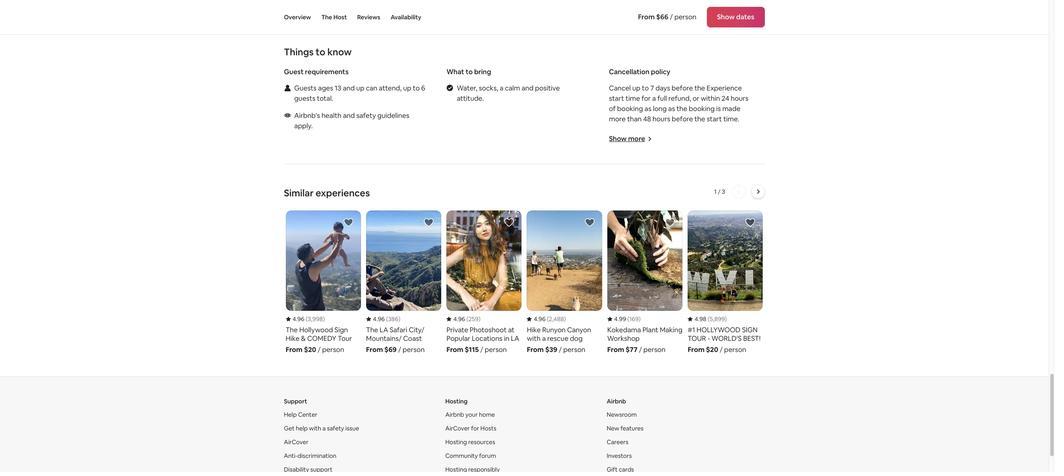 Task type: vqa. For each thing, say whether or not it's contained in the screenshot.
the bottom FOR
yes



Task type: locate. For each thing, give the bounding box(es) containing it.
1 vertical spatial for
[[471, 425, 479, 433]]

overview
[[284, 13, 311, 21]]

with
[[309, 425, 321, 433]]

1 horizontal spatial $20
[[706, 345, 718, 354]]

( inside hike runyon canyon with a rescue dog group
[[547, 315, 549, 323]]

start
[[609, 94, 624, 103], [707, 115, 722, 124]]

2 ) from the left
[[398, 315, 400, 323]]

6
[[421, 84, 425, 93]]

from $20 / person for 5,899
[[688, 345, 746, 354]]

5 ( from the left
[[627, 315, 629, 323]]

from inside hike runyon canyon with a rescue dog group
[[527, 345, 544, 354]]

from $20 / person inside the hollywood sign hike & comedy tour group
[[286, 345, 344, 354]]

1 horizontal spatial up
[[403, 84, 411, 93]]

the hollywood sign hike & comedy tour group
[[286, 211, 361, 354]]

2 horizontal spatial save this experience image
[[665, 218, 675, 228]]

1 horizontal spatial aircover
[[445, 425, 470, 433]]

$20 inside the hollywood sign hike & comedy tour group
[[304, 345, 316, 354]]

1 vertical spatial a
[[652, 94, 656, 103]]

2 ( from the left
[[386, 315, 388, 323]]

up inside cancel up to 7 days before the experience start time for a full refund, or within 24 hours of booking as long as the booking is made more than 48 hours before the start time.
[[632, 84, 641, 93]]

1 vertical spatial start
[[707, 115, 722, 124]]

from inside the kokedama plant making workshop group
[[607, 345, 624, 354]]

community
[[445, 452, 478, 460]]

$66
[[656, 12, 669, 21]]

) for 4.96 ( 386 )
[[398, 315, 400, 323]]

more down than on the top right of page
[[628, 134, 645, 143]]

features
[[621, 425, 644, 433]]

before down 'refund,'
[[672, 115, 693, 124]]

up
[[356, 84, 364, 93], [403, 84, 411, 93], [632, 84, 641, 93]]

0 horizontal spatial from $20 / person
[[286, 345, 344, 354]]

from for 4.96 ( 259 )
[[447, 345, 463, 354]]

show
[[717, 12, 735, 21], [609, 134, 627, 143]]

or
[[693, 94, 700, 103]]

and right the health
[[343, 111, 355, 120]]

) inside the hollywood sign hike & comedy tour group
[[323, 315, 325, 323]]

$115
[[465, 345, 479, 354]]

1 hosting from the top
[[445, 398, 468, 406]]

from down 4.98
[[688, 345, 705, 354]]

4 ( from the left
[[547, 315, 549, 323]]

$20 for 5,899
[[706, 345, 718, 354]]

3,998
[[308, 315, 323, 323]]

2 hosting from the top
[[445, 439, 467, 446]]

from inside the hollywood sign hike & comedy tour group
[[286, 345, 303, 354]]

of
[[609, 104, 616, 113]]

4.96 inside private photoshoot at popular locations in la group
[[453, 315, 465, 323]]

1 horizontal spatial booking
[[689, 104, 715, 113]]

person down 5,899
[[724, 345, 746, 354]]

to left know
[[316, 46, 325, 58]]

careers
[[607, 439, 629, 446]]

4.96 left 386
[[373, 315, 385, 323]]

1 save this experience image from the left
[[424, 218, 434, 228]]

1 horizontal spatial show
[[717, 12, 735, 21]]

/ for 4.98 ( 5,899 )
[[720, 345, 723, 354]]

3 save this experience image from the left
[[665, 218, 675, 228]]

person inside private photoshoot at popular locations in la group
[[485, 345, 507, 354]]

full
[[658, 94, 667, 103]]

0 vertical spatial for
[[642, 94, 651, 103]]

2 save this experience image from the left
[[585, 218, 595, 228]]

1 horizontal spatial save this experience image
[[504, 218, 515, 228]]

4.96 for $39
[[534, 315, 546, 323]]

4 4.96 from the left
[[534, 315, 546, 323]]

4.96 inside the la safari city/ mountains/ coast "group"
[[373, 315, 385, 323]]

rating 4.96 out of 5; 259 reviews image
[[447, 315, 481, 323]]

for inside cancel up to 7 days before the experience start time for a full refund, or within 24 hours of booking as long as the booking is made more than 48 hours before the start time.
[[642, 94, 651, 103]]

from inside the la safari city/ mountains/ coast "group"
[[366, 345, 383, 354]]

host
[[333, 13, 347, 21]]

from left $69
[[366, 345, 383, 354]]

/ right $77
[[639, 345, 642, 354]]

) inside #1 hollywood sign tour - world's best! group
[[725, 315, 727, 323]]

2 $20 from the left
[[706, 345, 718, 354]]

aircover down the 'airbnb your home' on the bottom of the page
[[445, 425, 470, 433]]

and right 13
[[343, 84, 355, 93]]

6 ) from the left
[[725, 315, 727, 323]]

/ down 5,899
[[720, 345, 723, 354]]

0 horizontal spatial more
[[609, 115, 626, 124]]

person right $39
[[563, 345, 585, 354]]

1 save this experience image from the left
[[343, 218, 354, 228]]

4.96 for $115
[[453, 315, 465, 323]]

airbnb your home link
[[445, 411, 495, 419]]

0 horizontal spatial safety
[[327, 425, 344, 433]]

0 vertical spatial hosting
[[445, 398, 468, 406]]

) for 4.96 ( 2,488 )
[[564, 315, 566, 323]]

save this experience image inside the kokedama plant making workshop group
[[665, 218, 675, 228]]

0 horizontal spatial up
[[356, 84, 364, 93]]

the up or
[[695, 84, 705, 93]]

1 horizontal spatial for
[[642, 94, 651, 103]]

) inside the la safari city/ mountains/ coast "group"
[[398, 315, 400, 323]]

4.96 ( 259 )
[[453, 315, 481, 323]]

guests ages 13 and up can attend, up to 6 guests total.
[[294, 84, 425, 103]]

4.99 ( 169 )
[[614, 315, 641, 323]]

safety left issue
[[327, 425, 344, 433]]

careers link
[[607, 439, 629, 446]]

and inside guests ages 13 and up can attend, up to 6 guests total.
[[343, 84, 355, 93]]

/ inside the hollywood sign hike & comedy tour group
[[318, 345, 321, 354]]

/ right $115
[[480, 345, 483, 354]]

2 from $20 / person from the left
[[688, 345, 746, 354]]

1 ( from the left
[[306, 315, 308, 323]]

hosts
[[481, 425, 496, 433]]

issue
[[345, 425, 359, 433]]

to left the 6
[[413, 84, 420, 93]]

( inside the kokedama plant making workshop group
[[627, 315, 629, 323]]

4 ) from the left
[[564, 315, 566, 323]]

3
[[722, 188, 725, 196]]

a left full
[[652, 94, 656, 103]]

2 save this experience image from the left
[[504, 218, 515, 228]]

hosting resources link
[[445, 439, 495, 446]]

1 horizontal spatial more
[[628, 134, 645, 143]]

( for 3,998
[[306, 315, 308, 323]]

up left can
[[356, 84, 364, 93]]

as right "long" at the top right of the page
[[668, 104, 675, 113]]

from $39 / person
[[527, 345, 585, 354]]

$20 down 4.98 ( 5,899 )
[[706, 345, 718, 354]]

person inside the hollywood sign hike & comedy tour group
[[322, 345, 344, 354]]

airbnb
[[607, 398, 626, 406], [445, 411, 464, 419]]

person for 4.96 ( 3,998 )
[[322, 345, 344, 354]]

4.96
[[293, 315, 304, 323], [373, 315, 385, 323], [453, 315, 465, 323], [534, 315, 546, 323]]

0 horizontal spatial a
[[322, 425, 326, 433]]

up left the 6
[[403, 84, 411, 93]]

for down '7'
[[642, 94, 651, 103]]

2 as from the left
[[668, 104, 675, 113]]

guidelines
[[377, 111, 409, 120]]

safety
[[356, 111, 376, 120], [327, 425, 344, 433]]

1 vertical spatial more
[[628, 134, 645, 143]]

$20 inside #1 hollywood sign tour - world's best! group
[[706, 345, 718, 354]]

from $20 / person inside #1 hollywood sign tour - world's best! group
[[688, 345, 746, 354]]

more down of
[[609, 115, 626, 124]]

start down cancel
[[609, 94, 624, 103]]

( inside the la safari city/ mountains/ coast "group"
[[386, 315, 388, 323]]

save this experience image inside the hollywood sign hike & comedy tour group
[[343, 218, 354, 228]]

1 horizontal spatial as
[[668, 104, 675, 113]]

/ down 3,998
[[318, 345, 321, 354]]

) inside the kokedama plant making workshop group
[[639, 315, 641, 323]]

6 ( from the left
[[708, 315, 710, 323]]

$20 down 4.96 ( 3,998 )
[[304, 345, 316, 354]]

( inside private photoshoot at popular locations in la group
[[467, 315, 468, 323]]

from left $115
[[447, 345, 463, 354]]

person right $69
[[403, 345, 425, 354]]

the down 'refund,'
[[677, 104, 687, 113]]

4.96 inside hike runyon canyon with a rescue dog group
[[534, 315, 546, 323]]

3 4.96 from the left
[[453, 315, 465, 323]]

person inside the kokedama plant making workshop group
[[644, 345, 666, 354]]

hosting up community
[[445, 439, 467, 446]]

3 save this experience image from the left
[[746, 218, 756, 228]]

( for 5,899
[[708, 315, 710, 323]]

/ inside private photoshoot at popular locations in la group
[[480, 345, 483, 354]]

show left dates
[[717, 12, 735, 21]]

the host button
[[321, 0, 347, 34]]

airbnb up newsroom link
[[607, 398, 626, 406]]

hosting up the 'airbnb your home' on the bottom of the page
[[445, 398, 468, 406]]

5,899
[[710, 315, 725, 323]]

from $20 / person down 3,998
[[286, 345, 344, 354]]

water, socks, a calm and positive attitude.
[[457, 84, 560, 103]]

from $20 / person
[[286, 345, 344, 354], [688, 345, 746, 354]]

the down or
[[695, 115, 705, 124]]

save this experience image inside private photoshoot at popular locations in la group
[[504, 218, 515, 228]]

experiences
[[316, 187, 370, 199]]

home
[[479, 411, 495, 419]]

save this experience image inside #1 hollywood sign tour - world's best! group
[[746, 218, 756, 228]]

aircover for hosts link
[[445, 425, 496, 433]]

( inside the hollywood sign hike & comedy tour group
[[306, 315, 308, 323]]

3 up from the left
[[632, 84, 641, 93]]

2 horizontal spatial up
[[632, 84, 641, 93]]

1 horizontal spatial from $20 / person
[[688, 345, 746, 354]]

0 horizontal spatial airbnb
[[445, 411, 464, 419]]

0 horizontal spatial booking
[[617, 104, 643, 113]]

person inside #1 hollywood sign tour - world's best! group
[[724, 345, 746, 354]]

0 vertical spatial start
[[609, 94, 624, 103]]

person inside the la safari city/ mountains/ coast "group"
[[403, 345, 425, 354]]

1 vertical spatial show
[[609, 134, 627, 143]]

support
[[284, 398, 307, 406]]

0 vertical spatial more
[[609, 115, 626, 124]]

new features
[[607, 425, 644, 433]]

hours up made
[[731, 94, 749, 103]]

hours down "long" at the top right of the page
[[653, 115, 670, 124]]

person right $115
[[485, 345, 507, 354]]

/ inside hike runyon canyon with a rescue dog group
[[559, 345, 562, 354]]

/ inside the kokedama plant making workshop group
[[639, 345, 642, 354]]

0 vertical spatial aircover
[[445, 425, 470, 433]]

4.96 left 3,998
[[293, 315, 304, 323]]

/ inside #1 hollywood sign tour - world's best! group
[[720, 345, 723, 354]]

for left hosts
[[471, 425, 479, 433]]

save this experience image
[[424, 218, 434, 228], [585, 218, 595, 228], [746, 218, 756, 228]]

overview button
[[284, 0, 311, 34]]

hours
[[731, 94, 749, 103], [653, 115, 670, 124]]

from for 4.96 ( 3,998 )
[[286, 345, 303, 354]]

/ for 4.99 ( 169 )
[[639, 345, 642, 354]]

rating 4.96 out of 5; 3,998 reviews image
[[286, 315, 325, 323]]

/ inside "group"
[[398, 345, 401, 354]]

13
[[335, 84, 341, 93]]

anti-discrimination link
[[284, 452, 336, 460]]

a right the with
[[322, 425, 326, 433]]

before up 'refund,'
[[672, 84, 693, 93]]

48
[[643, 115, 651, 124]]

0 horizontal spatial aircover
[[284, 439, 308, 446]]

0 vertical spatial a
[[500, 84, 504, 93]]

1 $20 from the left
[[304, 345, 316, 354]]

show down of
[[609, 134, 627, 143]]

0 horizontal spatial show
[[609, 134, 627, 143]]

kokedama plant making workshop group
[[607, 211, 683, 354]]

a
[[500, 84, 504, 93], [652, 94, 656, 103], [322, 425, 326, 433]]

1 ) from the left
[[323, 315, 325, 323]]

and
[[343, 84, 355, 93], [522, 84, 534, 93], [343, 111, 355, 120]]

a inside water, socks, a calm and positive attitude.
[[500, 84, 504, 93]]

0 vertical spatial airbnb
[[607, 398, 626, 406]]

save this experience image for from $20 / person
[[746, 218, 756, 228]]

4.96 for $20
[[293, 315, 304, 323]]

from down the rating 4.96 out of 5; 3,998 reviews image
[[286, 345, 303, 354]]

1 from $20 / person from the left
[[286, 345, 344, 354]]

save this experience image for from $20 / person
[[343, 218, 354, 228]]

person for 4.96 ( 259 )
[[485, 345, 507, 354]]

save this experience image for from $69 / person
[[424, 218, 434, 228]]

cancel
[[609, 84, 631, 93]]

5 ) from the left
[[639, 315, 641, 323]]

ages
[[318, 84, 333, 93]]

0 vertical spatial safety
[[356, 111, 376, 120]]

water,
[[457, 84, 477, 93]]

0 vertical spatial show
[[717, 12, 735, 21]]

1 4.96 from the left
[[293, 315, 304, 323]]

investors link
[[607, 452, 632, 460]]

) inside hike runyon canyon with a rescue dog group
[[564, 315, 566, 323]]

aircover up anti-
[[284, 439, 308, 446]]

a left calm
[[500, 84, 504, 93]]

booking down time
[[617, 104, 643, 113]]

4.96 left 259
[[453, 315, 465, 323]]

from $20 / person down 5,899
[[688, 345, 746, 354]]

1 horizontal spatial a
[[500, 84, 504, 93]]

/ right $69
[[398, 345, 401, 354]]

)
[[323, 315, 325, 323], [398, 315, 400, 323], [479, 315, 481, 323], [564, 315, 566, 323], [639, 315, 641, 323], [725, 315, 727, 323]]

from inside #1 hollywood sign tour - world's best! group
[[688, 345, 705, 354]]

from left $77
[[607, 345, 624, 354]]

0 horizontal spatial save this experience image
[[343, 218, 354, 228]]

availability button
[[391, 0, 421, 34]]

airbnb left your
[[445, 411, 464, 419]]

4.96 left '2,488'
[[534, 315, 546, 323]]

the la safari city/ mountains/ coast group
[[366, 211, 441, 354]]

forum
[[479, 452, 496, 460]]

4.98 ( 5,899 )
[[695, 315, 727, 323]]

/ right 1
[[718, 188, 721, 196]]

what to bring
[[447, 67, 491, 76]]

to left '7'
[[642, 84, 649, 93]]

from $115 / person
[[447, 345, 507, 354]]

1 horizontal spatial airbnb
[[607, 398, 626, 406]]

hosting
[[445, 398, 468, 406], [445, 439, 467, 446]]

up up time
[[632, 84, 641, 93]]

0 vertical spatial the
[[695, 84, 705, 93]]

save this experience image for from $115 / person
[[504, 218, 515, 228]]

start down is
[[707, 115, 722, 124]]

and inside water, socks, a calm and positive attitude.
[[522, 84, 534, 93]]

more inside cancel up to 7 days before the experience start time for a full refund, or within 24 hours of booking as long as the booking is made more than 48 hours before the start time.
[[609, 115, 626, 124]]

0 horizontal spatial as
[[645, 104, 652, 113]]

as up 48
[[645, 104, 652, 113]]

from $66 / person
[[638, 12, 697, 21]]

save this experience image for from $77 / person
[[665, 218, 675, 228]]

person right $77
[[644, 345, 666, 354]]

from left $39
[[527, 345, 544, 354]]

and right calm
[[522, 84, 534, 93]]

safety down guests ages 13 and up can attend, up to 6 guests total.
[[356, 111, 376, 120]]

guest
[[284, 67, 304, 76]]

4.96 inside the hollywood sign hike & comedy tour group
[[293, 315, 304, 323]]

person inside hike runyon canyon with a rescue dog group
[[563, 345, 585, 354]]

hosting for hosting
[[445, 398, 468, 406]]

community forum
[[445, 452, 496, 460]]

3 ( from the left
[[467, 315, 468, 323]]

2 4.96 from the left
[[373, 315, 385, 323]]

save this experience image
[[343, 218, 354, 228], [504, 218, 515, 228], [665, 218, 675, 228]]

) inside private photoshoot at popular locations in la group
[[479, 315, 481, 323]]

from inside private photoshoot at popular locations in la group
[[447, 345, 463, 354]]

0 horizontal spatial save this experience image
[[424, 218, 434, 228]]

2 horizontal spatial a
[[652, 94, 656, 103]]

to
[[316, 46, 325, 58], [466, 67, 473, 76], [413, 84, 420, 93], [642, 84, 649, 93]]

aircover for "aircover" link
[[284, 439, 308, 446]]

apply.
[[294, 121, 313, 130]]

airbnb for airbnb your home
[[445, 411, 464, 419]]

2 horizontal spatial save this experience image
[[746, 218, 756, 228]]

booking down or
[[689, 104, 715, 113]]

1 vertical spatial hosting
[[445, 439, 467, 446]]

/ for 4.96 ( 3,998 )
[[318, 345, 321, 354]]

1 horizontal spatial hours
[[731, 94, 749, 103]]

0 horizontal spatial $20
[[304, 345, 316, 354]]

1 vertical spatial before
[[672, 115, 693, 124]]

1 horizontal spatial save this experience image
[[585, 218, 595, 228]]

0 horizontal spatial hours
[[653, 115, 670, 124]]

positive
[[535, 84, 560, 93]]

/ right $39
[[559, 345, 562, 354]]

1 vertical spatial aircover
[[284, 439, 308, 446]]

1 horizontal spatial safety
[[356, 111, 376, 120]]

0 vertical spatial hours
[[731, 94, 749, 103]]

aircover
[[445, 425, 470, 433], [284, 439, 308, 446]]

4.96 ( 3,998 )
[[293, 315, 325, 323]]

( inside #1 hollywood sign tour - world's best! group
[[708, 315, 710, 323]]

for
[[642, 94, 651, 103], [471, 425, 479, 433]]

3 ) from the left
[[479, 315, 481, 323]]

1 vertical spatial airbnb
[[445, 411, 464, 419]]

person down 3,998
[[322, 345, 344, 354]]

( for 2,488
[[547, 315, 549, 323]]

your
[[465, 411, 478, 419]]



Task type: describe. For each thing, give the bounding box(es) containing it.
( for 259
[[467, 315, 468, 323]]

2 vertical spatial the
[[695, 115, 705, 124]]

) for 4.96 ( 259 )
[[479, 315, 481, 323]]

hosting for hosting resources
[[445, 439, 467, 446]]

1 as from the left
[[645, 104, 652, 113]]

things to know
[[284, 46, 352, 58]]

health
[[322, 111, 341, 120]]

cancellation
[[609, 67, 650, 76]]

2 up from the left
[[403, 84, 411, 93]]

rating 4.98 out of 5; 5,899 reviews image
[[688, 315, 727, 323]]

what
[[447, 67, 464, 76]]

help
[[296, 425, 308, 433]]

can
[[366, 84, 377, 93]]

show dates link
[[707, 7, 765, 27]]

386
[[388, 315, 398, 323]]

help
[[284, 411, 297, 419]]

1 vertical spatial the
[[677, 104, 687, 113]]

private photoshoot at popular locations in la group
[[447, 211, 522, 354]]

from $69 / person
[[366, 345, 425, 354]]

experience
[[707, 84, 742, 93]]

/ for 4.96 ( 386 )
[[398, 345, 401, 354]]

to inside cancel up to 7 days before the experience start time for a full refund, or within 24 hours of booking as long as the booking is made more than 48 hours before the start time.
[[642, 84, 649, 93]]

hosting resources
[[445, 439, 495, 446]]

show more link
[[609, 134, 652, 143]]

dates
[[736, 12, 755, 21]]

1 horizontal spatial start
[[707, 115, 722, 124]]

is
[[716, 104, 721, 113]]

things
[[284, 46, 314, 58]]

new
[[607, 425, 619, 433]]

#1 hollywood sign tour - world's best! group
[[688, 211, 763, 354]]

$69
[[384, 345, 397, 354]]

show for show dates
[[717, 12, 735, 21]]

2 booking from the left
[[689, 104, 715, 113]]

the
[[321, 13, 332, 21]]

4.96 ( 2,488 )
[[534, 315, 566, 323]]

similar experiences
[[284, 187, 370, 199]]

anti-discrimination
[[284, 452, 336, 460]]

time.
[[723, 115, 740, 124]]

availability
[[391, 13, 421, 21]]

investors
[[607, 452, 632, 460]]

( for 169
[[627, 315, 629, 323]]

from for 4.96 ( 386 )
[[366, 345, 383, 354]]

help center link
[[284, 411, 317, 419]]

airbnb's health and safety guidelines apply.
[[294, 111, 409, 130]]

center
[[298, 411, 317, 419]]

1 vertical spatial hours
[[653, 115, 670, 124]]

from left $66 at the right top of the page
[[638, 12, 655, 21]]

4.96 for $69
[[373, 315, 385, 323]]

airbnb for airbnb
[[607, 398, 626, 406]]

from for 4.96 ( 2,488 )
[[527, 345, 544, 354]]

long
[[653, 104, 667, 113]]

socks,
[[479, 84, 498, 93]]

from $77 / person
[[607, 345, 666, 354]]

show more
[[609, 134, 645, 143]]

aircover for aircover for hosts
[[445, 425, 470, 433]]

1 booking from the left
[[617, 104, 643, 113]]

help center
[[284, 411, 317, 419]]

4.99
[[614, 315, 626, 323]]

get help with a safety issue
[[284, 425, 359, 433]]

similar
[[284, 187, 314, 199]]

attend,
[[379, 84, 402, 93]]

resources
[[468, 439, 495, 446]]

to left 'bring'
[[466, 67, 473, 76]]

reviews
[[357, 13, 380, 21]]

24
[[722, 94, 729, 103]]

cancellation policy
[[609, 67, 671, 76]]

169
[[629, 315, 639, 323]]

show for show more
[[609, 134, 627, 143]]

1 vertical spatial safety
[[327, 425, 344, 433]]

save this experience image for from $39 / person
[[585, 218, 595, 228]]

total.
[[317, 94, 333, 103]]

from for 4.99 ( 169 )
[[607, 345, 624, 354]]

1 / 3
[[714, 188, 725, 196]]

) for 4.99 ( 169 )
[[639, 315, 641, 323]]

anti-
[[284, 452, 298, 460]]

1 up from the left
[[356, 84, 364, 93]]

time
[[626, 94, 640, 103]]

hike runyon canyon with a rescue dog group
[[527, 211, 602, 354]]

requirements
[[305, 67, 349, 76]]

guest requirements
[[284, 67, 349, 76]]

( for 386
[[386, 315, 388, 323]]

1
[[714, 188, 717, 196]]

cancel up to 7 days before the experience start time for a full refund, or within 24 hours of booking as long as the booking is made more than 48 hours before the start time.
[[609, 84, 749, 124]]

/ for 4.96 ( 2,488 )
[[559, 345, 562, 354]]

guests
[[294, 84, 317, 93]]

from for 4.98 ( 5,899 )
[[688, 345, 705, 354]]

and inside airbnb's health and safety guidelines apply.
[[343, 111, 355, 120]]

safety inside airbnb's health and safety guidelines apply.
[[356, 111, 376, 120]]

calm
[[505, 84, 520, 93]]

discrimination
[[298, 452, 336, 460]]

259
[[468, 315, 479, 323]]

newsroom
[[607, 411, 637, 419]]

person for 4.96 ( 386 )
[[403, 345, 425, 354]]

community forum link
[[445, 452, 496, 460]]

rating 4.96 out of 5; 2,488 reviews image
[[527, 315, 566, 323]]

bring
[[474, 67, 491, 76]]

/ right $66 at the right top of the page
[[670, 12, 673, 21]]

airbnb's
[[294, 111, 320, 120]]

show dates
[[717, 12, 755, 21]]

0 vertical spatial before
[[672, 84, 693, 93]]

person right $66 at the right top of the page
[[675, 12, 697, 21]]

to inside guests ages 13 and up can attend, up to 6 guests total.
[[413, 84, 420, 93]]

0 horizontal spatial for
[[471, 425, 479, 433]]

than
[[627, 115, 642, 124]]

4.96 ( 386 )
[[373, 315, 400, 323]]

$39
[[545, 345, 557, 354]]

2,488
[[549, 315, 564, 323]]

rating 4.96 out of 5; 386 reviews image
[[366, 315, 400, 323]]

rating 4.99 out of 5; 169 reviews image
[[607, 315, 641, 323]]

get help with a safety issue link
[[284, 425, 359, 433]]

refund,
[[669, 94, 691, 103]]

person for 4.96 ( 2,488 )
[[563, 345, 585, 354]]

within
[[701, 94, 720, 103]]

2 vertical spatial a
[[322, 425, 326, 433]]

a inside cancel up to 7 days before the experience start time for a full refund, or within 24 hours of booking as long as the booking is made more than 48 hours before the start time.
[[652, 94, 656, 103]]

) for 4.96 ( 3,998 )
[[323, 315, 325, 323]]

attitude.
[[457, 94, 484, 103]]

from $20 / person for 3,998
[[286, 345, 344, 354]]

) for 4.98 ( 5,899 )
[[725, 315, 727, 323]]

days
[[656, 84, 670, 93]]

0 horizontal spatial start
[[609, 94, 624, 103]]

newsroom link
[[607, 411, 637, 419]]

know
[[327, 46, 352, 58]]

airbnb your home
[[445, 411, 495, 419]]

$20 for 3,998
[[304, 345, 316, 354]]

person for 4.98 ( 5,899 )
[[724, 345, 746, 354]]

person for 4.99 ( 169 )
[[644, 345, 666, 354]]

/ for 4.96 ( 259 )
[[480, 345, 483, 354]]



